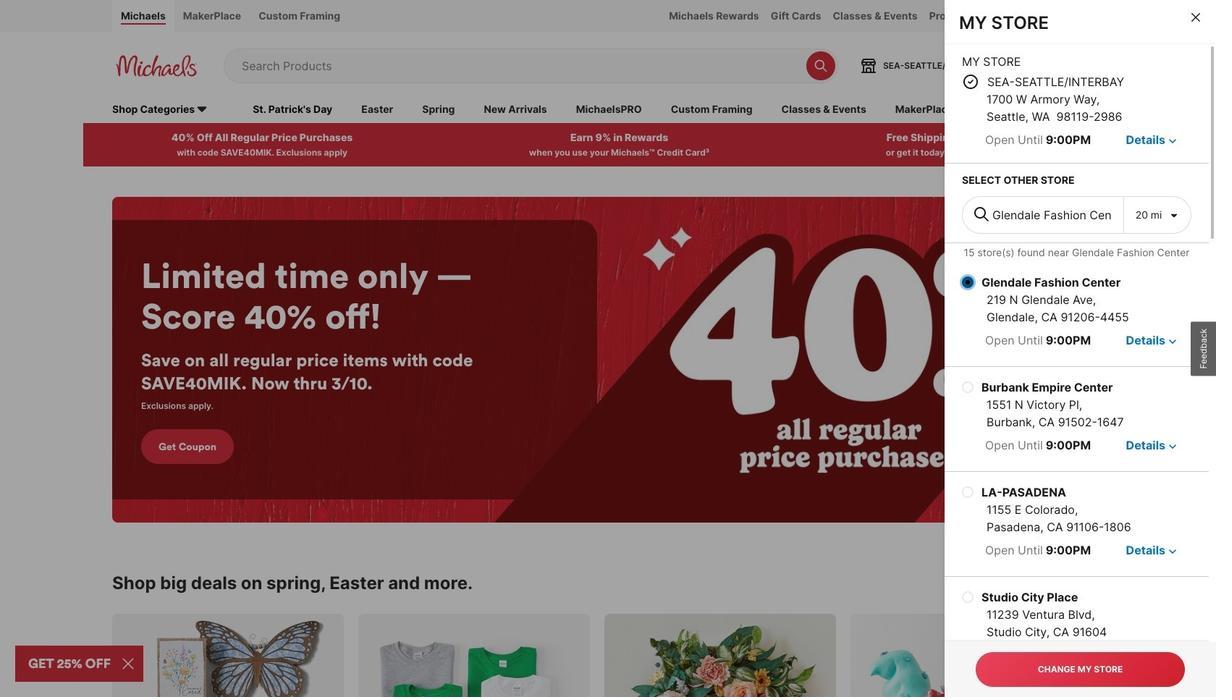 Task type: locate. For each thing, give the bounding box(es) containing it.
option group
[[945, 262, 1209, 697]]

grey, white and green folded t-shirts image
[[358, 614, 590, 697]]

dialog
[[945, 0, 1216, 697]]

40% off all regular price purchases image
[[112, 197, 1097, 523]]

green wreath with pink and yellow flowers image
[[605, 614, 836, 697]]

Search Input field
[[242, 49, 799, 82]]

butterfly and floral décor accents on open shelves image
[[112, 614, 344, 697]]

search button image
[[814, 59, 828, 73]]



Task type: vqa. For each thing, say whether or not it's contained in the screenshot.
'sell access to your classes through a featured section on your online store.'
no



Task type: describe. For each thing, give the bounding box(es) containing it.
Enter city, state, zip field
[[963, 197, 1124, 233]]

close image
[[1192, 13, 1200, 22]]

gnome and rabbit ceramic paintable crafts image
[[851, 614, 1082, 697]]



